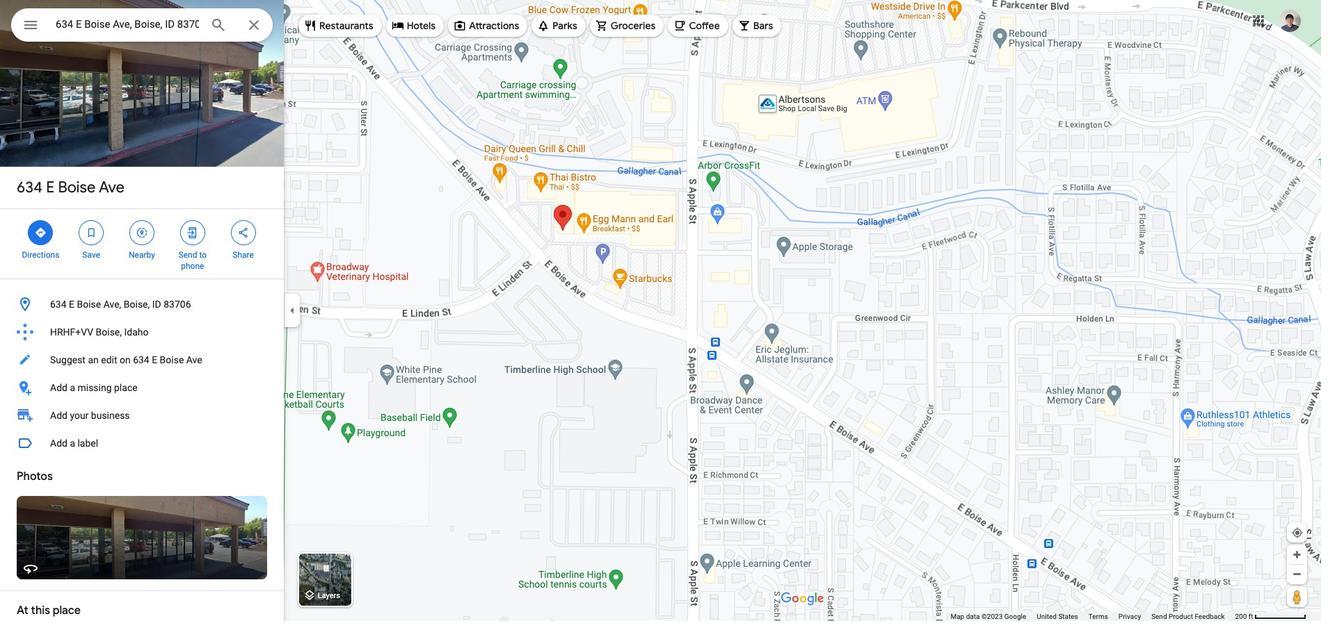 Task type: vqa. For each thing, say whether or not it's contained in the screenshot.
'fees'
no



Task type: locate. For each thing, give the bounding box(es) containing it.
2 vertical spatial add
[[50, 438, 67, 449]]

634 e boise ave, boise, id 83706 button
[[0, 291, 284, 319]]

0 horizontal spatial place
[[53, 605, 81, 619]]

boise, left idaho
[[96, 327, 122, 338]]


[[136, 225, 148, 241]]

1 vertical spatial send
[[1152, 614, 1167, 621]]

terms button
[[1089, 613, 1108, 622]]

None field
[[56, 16, 199, 33]]

1 vertical spatial boise,
[[96, 327, 122, 338]]

feedback
[[1195, 614, 1225, 621]]

add left the label
[[50, 438, 67, 449]]

a for label
[[70, 438, 75, 449]]

0 horizontal spatial e
[[46, 178, 54, 198]]

1 vertical spatial e
[[69, 299, 74, 310]]

e up  at top
[[46, 178, 54, 198]]

1 horizontal spatial place
[[114, 383, 138, 394]]

add
[[50, 383, 67, 394], [50, 410, 67, 422], [50, 438, 67, 449]]

place right this
[[53, 605, 81, 619]]

634 E Boise Ave, Boise, ID 83706 field
[[11, 8, 273, 42]]

boise for ave
[[58, 178, 96, 198]]

0 horizontal spatial boise,
[[96, 327, 122, 338]]

label
[[78, 438, 98, 449]]

attractions button
[[448, 9, 528, 42]]

place down the "suggest an edit on 634 e boise ave"
[[114, 383, 138, 394]]

0 horizontal spatial 634
[[17, 178, 42, 198]]

1 horizontal spatial send
[[1152, 614, 1167, 621]]

0 horizontal spatial ave
[[99, 178, 125, 198]]

634
[[17, 178, 42, 198], [50, 299, 67, 310], [133, 355, 149, 366]]

groceries button
[[590, 9, 664, 42]]

hrhf+vv boise, idaho
[[50, 327, 149, 338]]

634 up hrhf+vv
[[50, 299, 67, 310]]

show your location image
[[1291, 527, 1304, 540]]

footer inside google maps element
[[951, 613, 1235, 622]]

0 vertical spatial send
[[178, 250, 197, 260]]

send product feedback
[[1152, 614, 1225, 621]]

0 vertical spatial place
[[114, 383, 138, 394]]

suggest an edit on 634 e boise ave button
[[0, 346, 284, 374]]

ft
[[1249, 614, 1253, 621]]

map data ©2023 google
[[951, 614, 1026, 621]]

3 add from the top
[[50, 438, 67, 449]]


[[22, 15, 39, 35]]

a left missing
[[70, 383, 75, 394]]

0 vertical spatial boise
[[58, 178, 96, 198]]

634 e boise ave
[[17, 178, 125, 198]]

2 a from the top
[[70, 438, 75, 449]]

1 vertical spatial ave
[[186, 355, 202, 366]]

united
[[1037, 614, 1057, 621]]

none field inside 634 e boise ave, boise, id 83706 field
[[56, 16, 199, 33]]

boise up 
[[58, 178, 96, 198]]

boise left ave,
[[77, 299, 101, 310]]

1 a from the top
[[70, 383, 75, 394]]

0 vertical spatial e
[[46, 178, 54, 198]]

1 vertical spatial place
[[53, 605, 81, 619]]

boise,
[[124, 299, 150, 310], [96, 327, 122, 338]]

send
[[178, 250, 197, 260], [1152, 614, 1167, 621]]

1 vertical spatial 634
[[50, 299, 67, 310]]

0 horizontal spatial send
[[178, 250, 197, 260]]

united states
[[1037, 614, 1078, 621]]

2 vertical spatial e
[[152, 355, 157, 366]]

send up phone at the left of page
[[178, 250, 197, 260]]

zoom out image
[[1292, 570, 1302, 580]]

1 horizontal spatial e
[[69, 299, 74, 310]]

2 add from the top
[[50, 410, 67, 422]]

1 add from the top
[[50, 383, 67, 394]]

actions for 634 e boise ave region
[[0, 209, 284, 279]]

ave
[[99, 178, 125, 198], [186, 355, 202, 366]]

1 vertical spatial boise
[[77, 299, 101, 310]]

1 horizontal spatial 634
[[50, 299, 67, 310]]

idaho
[[124, 327, 149, 338]]

e for 634 e boise ave
[[46, 178, 54, 198]]


[[186, 225, 199, 241]]

a
[[70, 383, 75, 394], [70, 438, 75, 449]]

edit
[[101, 355, 117, 366]]

this
[[31, 605, 50, 619]]

privacy button
[[1119, 613, 1141, 622]]

2 horizontal spatial e
[[152, 355, 157, 366]]

restaurants
[[319, 19, 373, 32]]

suggest an edit on 634 e boise ave
[[50, 355, 202, 366]]

e up hrhf+vv
[[69, 299, 74, 310]]

an
[[88, 355, 99, 366]]

send left product
[[1152, 614, 1167, 621]]

0 vertical spatial a
[[70, 383, 75, 394]]

2 vertical spatial 634
[[133, 355, 149, 366]]

1 vertical spatial a
[[70, 438, 75, 449]]

parks
[[553, 19, 577, 32]]

1 horizontal spatial boise,
[[124, 299, 150, 310]]

0 vertical spatial 634
[[17, 178, 42, 198]]

e right on
[[152, 355, 157, 366]]

e
[[46, 178, 54, 198], [69, 299, 74, 310], [152, 355, 157, 366]]

0 vertical spatial add
[[50, 383, 67, 394]]

place
[[114, 383, 138, 394], [53, 605, 81, 619]]

634 right on
[[133, 355, 149, 366]]

at this place
[[17, 605, 81, 619]]

at
[[17, 605, 28, 619]]

1 vertical spatial add
[[50, 410, 67, 422]]

1 horizontal spatial ave
[[186, 355, 202, 366]]

boise, left id
[[124, 299, 150, 310]]

phone
[[181, 262, 204, 271]]

boise down hrhf+vv boise, idaho button
[[160, 355, 184, 366]]

send inside send to phone
[[178, 250, 197, 260]]

add a missing place button
[[0, 374, 284, 402]]

634 up  at top
[[17, 178, 42, 198]]


[[85, 225, 98, 241]]

send product feedback button
[[1152, 613, 1225, 622]]

add left your
[[50, 410, 67, 422]]

hrhf+vv
[[50, 327, 93, 338]]

add down 'suggest'
[[50, 383, 67, 394]]

nearby
[[129, 250, 155, 260]]

footer
[[951, 613, 1235, 622]]

add for add a label
[[50, 438, 67, 449]]

footer containing map data ©2023 google
[[951, 613, 1235, 622]]

ave down 83706
[[186, 355, 202, 366]]

google maps element
[[0, 0, 1321, 622]]

add your business link
[[0, 402, 284, 430]]

send inside "button"
[[1152, 614, 1167, 621]]

bars button
[[732, 9, 782, 42]]

200 ft
[[1235, 614, 1253, 621]]

634 for 634 e boise ave, boise, id 83706
[[50, 299, 67, 310]]

a left the label
[[70, 438, 75, 449]]

ave up actions for 634 e boise ave region
[[99, 178, 125, 198]]

business
[[91, 410, 130, 422]]

boise
[[58, 178, 96, 198], [77, 299, 101, 310], [160, 355, 184, 366]]



Task type: describe. For each thing, give the bounding box(es) containing it.
send for send to phone
[[178, 250, 197, 260]]

add a label
[[50, 438, 98, 449]]


[[237, 225, 249, 241]]

suggest
[[50, 355, 86, 366]]

send to phone
[[178, 250, 207, 271]]


[[34, 225, 47, 241]]

privacy
[[1119, 614, 1141, 621]]

2 horizontal spatial 634
[[133, 355, 149, 366]]

map
[[951, 614, 964, 621]]

product
[[1169, 614, 1193, 621]]

boise for ave,
[[77, 299, 101, 310]]

save
[[82, 250, 100, 260]]

200
[[1235, 614, 1247, 621]]

to
[[199, 250, 207, 260]]

add a missing place
[[50, 383, 138, 394]]

terms
[[1089, 614, 1108, 621]]

634 e boise ave main content
[[0, 0, 284, 622]]

 search field
[[11, 8, 273, 45]]

groceries
[[611, 19, 656, 32]]

a for missing
[[70, 383, 75, 394]]

on
[[120, 355, 131, 366]]

0 vertical spatial ave
[[99, 178, 125, 198]]

your
[[70, 410, 89, 422]]

 button
[[11, 8, 50, 45]]

share
[[233, 250, 254, 260]]

634 for 634 e boise ave
[[17, 178, 42, 198]]

attractions
[[469, 19, 519, 32]]

restaurants button
[[298, 9, 382, 42]]

©2023
[[982, 614, 1003, 621]]

id
[[152, 299, 161, 310]]

ave,
[[103, 299, 121, 310]]

send for send product feedback
[[1152, 614, 1167, 621]]

photos
[[17, 470, 53, 484]]

200 ft button
[[1235, 614, 1307, 621]]

place inside button
[[114, 383, 138, 394]]

add for add a missing place
[[50, 383, 67, 394]]

2 vertical spatial boise
[[160, 355, 184, 366]]

layers
[[318, 592, 340, 601]]

ave inside button
[[186, 355, 202, 366]]

add your business
[[50, 410, 130, 422]]

show street view coverage image
[[1287, 587, 1307, 608]]

add for add your business
[[50, 410, 67, 422]]

collapse side panel image
[[285, 303, 300, 319]]

parks button
[[532, 9, 586, 42]]

google
[[1004, 614, 1026, 621]]

google account: nolan park  
(nolan.park@adept.ai) image
[[1279, 9, 1301, 32]]

83706
[[164, 299, 191, 310]]

bars
[[753, 19, 773, 32]]

hotels
[[407, 19, 436, 32]]

directions
[[22, 250, 59, 260]]

coffee
[[689, 19, 720, 32]]

634 e boise ave, boise, id 83706
[[50, 299, 191, 310]]

united states button
[[1037, 613, 1078, 622]]

hrhf+vv boise, idaho button
[[0, 319, 284, 346]]

zoom in image
[[1292, 550, 1302, 561]]

missing
[[78, 383, 112, 394]]

e for 634 e boise ave, boise, id 83706
[[69, 299, 74, 310]]

hotels button
[[386, 9, 444, 42]]

states
[[1058, 614, 1078, 621]]

data
[[966, 614, 980, 621]]

add a label button
[[0, 430, 284, 458]]

coffee button
[[668, 9, 728, 42]]

0 vertical spatial boise,
[[124, 299, 150, 310]]



